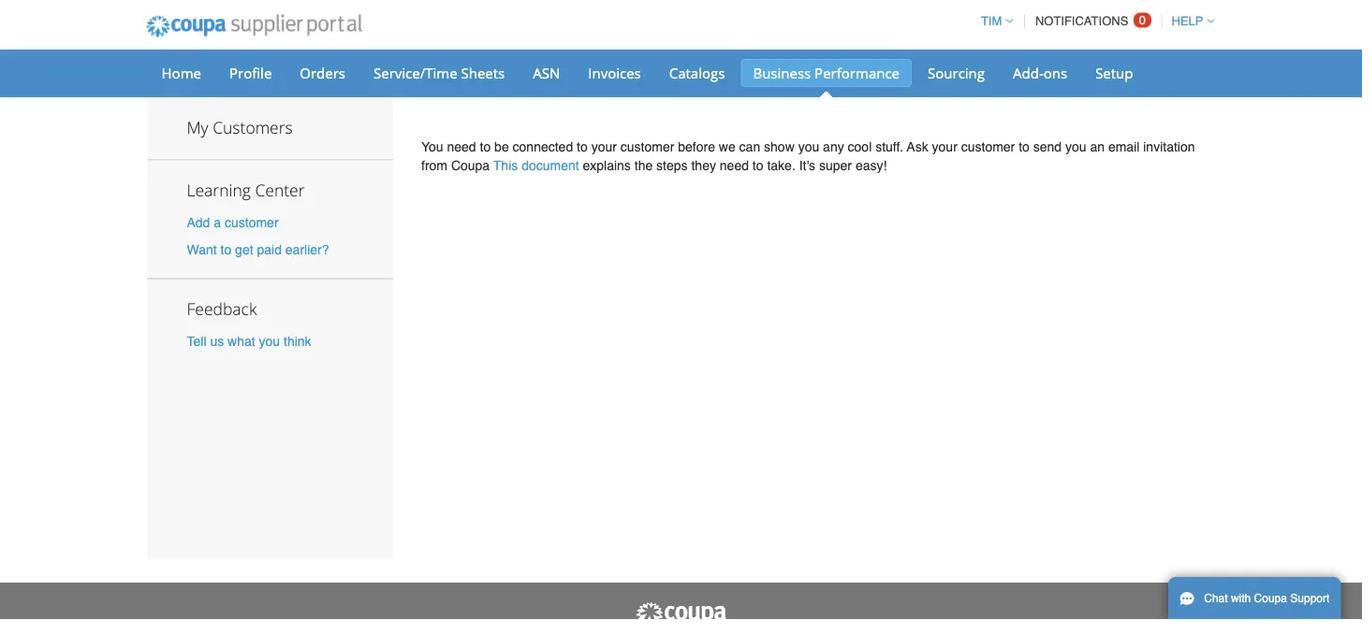 Task type: vqa. For each thing, say whether or not it's contained in the screenshot.
the right Customer
yes



Task type: locate. For each thing, give the bounding box(es) containing it.
1 vertical spatial need
[[720, 158, 749, 173]]

2 horizontal spatial customer
[[962, 140, 1016, 155]]

notifications 0
[[1036, 13, 1146, 28]]

1 vertical spatial coupa supplier portal image
[[635, 602, 728, 621]]

an
[[1091, 140, 1105, 155]]

0 vertical spatial coupa
[[451, 158, 490, 173]]

tim
[[981, 14, 1002, 28]]

asn
[[533, 63, 560, 82]]

invoices
[[588, 63, 641, 82]]

to down can
[[753, 158, 764, 173]]

tim link
[[973, 14, 1014, 28]]

orders link
[[288, 59, 358, 87]]

coupa
[[451, 158, 490, 173], [1255, 593, 1288, 606]]

orders
[[300, 63, 346, 82]]

business
[[753, 63, 811, 82]]

chat with coupa support button
[[1169, 578, 1341, 621]]

you left an
[[1066, 140, 1087, 155]]

document
[[522, 158, 579, 173]]

0 vertical spatial coupa supplier portal image
[[133, 3, 375, 50]]

home
[[162, 63, 201, 82]]

help
[[1172, 14, 1204, 28]]

your
[[592, 140, 617, 155], [932, 140, 958, 155]]

you
[[421, 140, 444, 155]]

navigation
[[973, 3, 1215, 39]]

add a customer
[[187, 215, 279, 230]]

catalogs
[[669, 63, 725, 82]]

you left the think
[[259, 334, 280, 349]]

invoices link
[[576, 59, 653, 87]]

0
[[1140, 13, 1146, 27]]

send
[[1034, 140, 1062, 155]]

before
[[678, 140, 715, 155]]

feedback
[[187, 298, 257, 320]]

1 horizontal spatial your
[[932, 140, 958, 155]]

coupa supplier portal image
[[133, 3, 375, 50], [635, 602, 728, 621]]

any
[[823, 140, 844, 155]]

0 horizontal spatial need
[[447, 140, 476, 155]]

1 vertical spatial coupa
[[1255, 593, 1288, 606]]

1 horizontal spatial coupa
[[1255, 593, 1288, 606]]

1 your from the left
[[592, 140, 617, 155]]

coupa right with
[[1255, 593, 1288, 606]]

stuff.
[[876, 140, 904, 155]]

customer
[[621, 140, 675, 155], [962, 140, 1016, 155], [225, 215, 279, 230]]

coupa inside you need to be connected to your customer before we can show you any cool stuff.  ask your customer to send you an email invitation from coupa
[[451, 158, 490, 173]]

to left get
[[221, 242, 232, 257]]

1 horizontal spatial customer
[[621, 140, 675, 155]]

0 horizontal spatial coupa supplier portal image
[[133, 3, 375, 50]]

need right the you
[[447, 140, 476, 155]]

connected
[[513, 140, 573, 155]]

to
[[480, 140, 491, 155], [577, 140, 588, 155], [1019, 140, 1030, 155], [753, 158, 764, 173], [221, 242, 232, 257]]

learning center
[[187, 179, 305, 201]]

to up explains
[[577, 140, 588, 155]]

0 horizontal spatial customer
[[225, 215, 279, 230]]

0 horizontal spatial you
[[259, 334, 280, 349]]

0 horizontal spatial your
[[592, 140, 617, 155]]

customer up the at the left top
[[621, 140, 675, 155]]

easy!
[[856, 158, 887, 173]]

us
[[210, 334, 224, 349]]

you inside button
[[259, 334, 280, 349]]

tell
[[187, 334, 207, 349]]

you up it's
[[799, 140, 820, 155]]

need
[[447, 140, 476, 155], [720, 158, 749, 173]]

want
[[187, 242, 217, 257]]

invitation
[[1144, 140, 1196, 155]]

tell us what you think button
[[187, 332, 311, 351]]

ask
[[907, 140, 929, 155]]

your right ask
[[932, 140, 958, 155]]

service/time sheets
[[374, 63, 505, 82]]

coupa inside chat with coupa support button
[[1255, 593, 1288, 606]]

customer up want to get paid earlier? link
[[225, 215, 279, 230]]

home link
[[149, 59, 214, 87]]

asn link
[[521, 59, 572, 87]]

to left be
[[480, 140, 491, 155]]

my
[[187, 117, 209, 139]]

customer left send
[[962, 140, 1016, 155]]

help link
[[1164, 14, 1215, 28]]

1 horizontal spatial you
[[799, 140, 820, 155]]

what
[[228, 334, 255, 349]]

need down we
[[720, 158, 749, 173]]

2 horizontal spatial you
[[1066, 140, 1087, 155]]

you
[[799, 140, 820, 155], [1066, 140, 1087, 155], [259, 334, 280, 349]]

0 horizontal spatial coupa
[[451, 158, 490, 173]]

add-ons
[[1013, 63, 1068, 82]]

they
[[692, 158, 716, 173]]

your up explains
[[592, 140, 617, 155]]

performance
[[815, 63, 900, 82]]

chat with coupa support
[[1205, 593, 1330, 606]]

coupa left this
[[451, 158, 490, 173]]

super
[[819, 158, 852, 173]]

tell us what you think
[[187, 334, 311, 349]]

0 vertical spatial need
[[447, 140, 476, 155]]

add-
[[1013, 63, 1044, 82]]

service/time sheets link
[[362, 59, 517, 87]]



Task type: describe. For each thing, give the bounding box(es) containing it.
navigation containing notifications 0
[[973, 3, 1215, 39]]

notifications
[[1036, 14, 1129, 28]]

profile link
[[217, 59, 284, 87]]

want to get paid earlier? link
[[187, 242, 329, 257]]

get
[[235, 242, 253, 257]]

take.
[[767, 158, 796, 173]]

chat
[[1205, 593, 1228, 606]]

think
[[284, 334, 311, 349]]

sheets
[[461, 63, 505, 82]]

sourcing
[[928, 63, 985, 82]]

learning
[[187, 179, 251, 201]]

to left send
[[1019, 140, 1030, 155]]

my customers
[[187, 117, 293, 139]]

a
[[214, 215, 221, 230]]

this document link
[[493, 158, 579, 173]]

add-ons link
[[1001, 59, 1080, 87]]

cool
[[848, 140, 872, 155]]

service/time
[[374, 63, 458, 82]]

show
[[764, 140, 795, 155]]

1 horizontal spatial need
[[720, 158, 749, 173]]

want to get paid earlier?
[[187, 242, 329, 257]]

you need to be connected to your customer before we can show you any cool stuff.  ask your customer to send you an email invitation from coupa
[[421, 140, 1196, 173]]

need inside you need to be connected to your customer before we can show you any cool stuff.  ask your customer to send you an email invitation from coupa
[[447, 140, 476, 155]]

sourcing link
[[916, 59, 997, 87]]

the
[[635, 158, 653, 173]]

earlier?
[[285, 242, 329, 257]]

business performance link
[[741, 59, 912, 87]]

email
[[1109, 140, 1140, 155]]

center
[[255, 179, 305, 201]]

it's
[[800, 158, 816, 173]]

can
[[740, 140, 761, 155]]

2 your from the left
[[932, 140, 958, 155]]

from
[[421, 158, 448, 173]]

profile
[[229, 63, 272, 82]]

explains
[[583, 158, 631, 173]]

be
[[495, 140, 509, 155]]

we
[[719, 140, 736, 155]]

business performance
[[753, 63, 900, 82]]

this
[[493, 158, 518, 173]]

1 horizontal spatial coupa supplier portal image
[[635, 602, 728, 621]]

customers
[[213, 117, 293, 139]]

catalogs link
[[657, 59, 737, 87]]

add
[[187, 215, 210, 230]]

steps
[[657, 158, 688, 173]]

paid
[[257, 242, 282, 257]]

ons
[[1044, 63, 1068, 82]]

add a customer link
[[187, 215, 279, 230]]

with
[[1232, 593, 1252, 606]]

support
[[1291, 593, 1330, 606]]

setup
[[1096, 63, 1134, 82]]

setup link
[[1084, 59, 1146, 87]]

this document explains the steps they need to take. it's super easy!
[[493, 158, 887, 173]]



